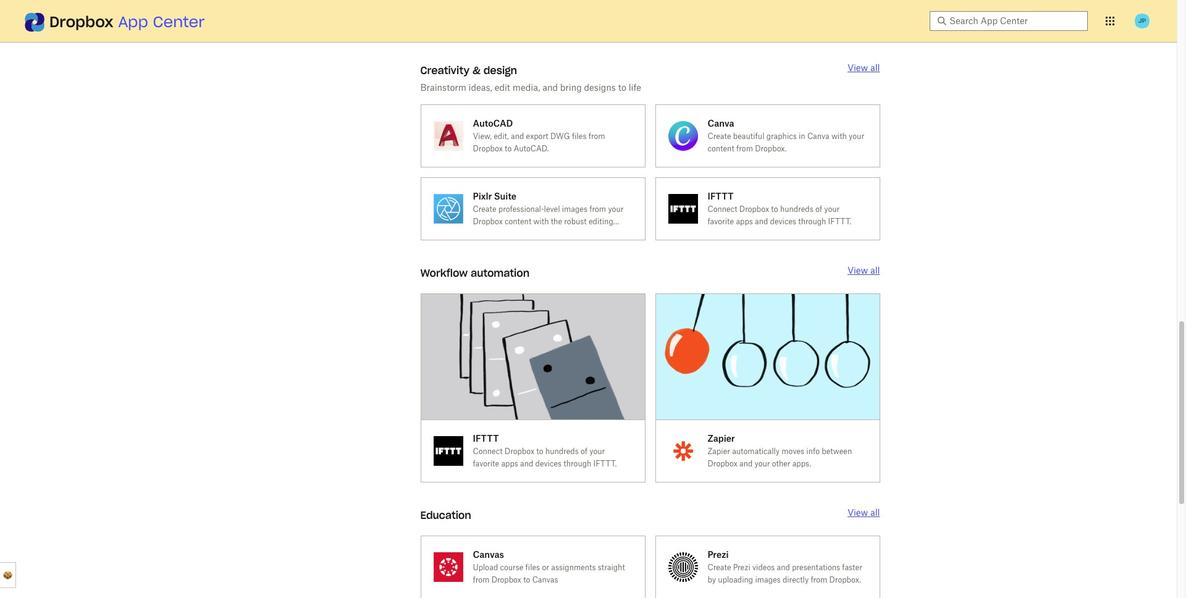 Task type: locate. For each thing, give the bounding box(es) containing it.
ifttt connect dropbox to hundreds of your favorite apps and devices through ifttt.
[[708, 191, 852, 226], [473, 433, 617, 469]]

images inside prezi create prezi videos and presentations faster by uploading images directly from dropbox.
[[755, 575, 781, 585]]

0 vertical spatial dropbox.
[[755, 144, 787, 153]]

0 vertical spatial content
[[708, 144, 735, 153]]

1 vertical spatial view all link
[[848, 265, 880, 275]]

create
[[708, 131, 731, 141], [473, 204, 497, 214], [708, 563, 731, 572]]

from
[[589, 131, 605, 141], [737, 144, 753, 153], [590, 204, 606, 214], [473, 575, 490, 585], [811, 575, 828, 585]]

1 vertical spatial with
[[534, 217, 549, 226]]

with left the
[[534, 217, 549, 226]]

view all link for &
[[848, 62, 880, 73]]

to inside autocad view, edit, and export dwg files from dropbox to autocad.
[[505, 144, 512, 153]]

from up editing
[[590, 204, 606, 214]]

0 vertical spatial connect
[[708, 204, 738, 214]]

pixlr left suite
[[473, 191, 492, 201]]

2 all from the top
[[871, 265, 880, 275]]

1 horizontal spatial with
[[832, 131, 847, 141]]

zapier
[[708, 433, 735, 444], [708, 447, 730, 456]]

1 vertical spatial content
[[505, 217, 532, 226]]

2 vertical spatial all
[[871, 508, 880, 518]]

from down 'beautiful'
[[737, 144, 753, 153]]

1 horizontal spatial canva
[[808, 131, 830, 141]]

&
[[473, 64, 481, 76]]

1 view from the top
[[848, 62, 868, 73]]

0 horizontal spatial ifttt
[[473, 433, 499, 444]]

from inside canvas upload course files or assignments straight from dropbox to canvas
[[473, 575, 490, 585]]

0 horizontal spatial favorite
[[473, 459, 499, 469]]

creativity & design
[[421, 64, 517, 76]]

1 vertical spatial through
[[564, 459, 592, 469]]

0 horizontal spatial connect
[[473, 447, 503, 456]]

through
[[799, 217, 826, 226], [564, 459, 592, 469]]

videos
[[753, 563, 775, 572]]

0 vertical spatial favorite
[[708, 217, 734, 226]]

1 vertical spatial images
[[755, 575, 781, 585]]

1 vertical spatial canvas
[[533, 575, 558, 585]]

1 vertical spatial ifttt.
[[594, 459, 617, 469]]

export
[[526, 131, 549, 141]]

connect
[[708, 204, 738, 214], [473, 447, 503, 456]]

apps.
[[793, 459, 811, 469]]

2 vertical spatial create
[[708, 563, 731, 572]]

all for automation
[[871, 265, 880, 275]]

1 horizontal spatial through
[[799, 217, 826, 226]]

professional-
[[499, 204, 544, 214]]

1 horizontal spatial content
[[708, 144, 735, 153]]

1 view all link from the top
[[848, 62, 880, 73]]

hundreds
[[780, 204, 814, 214], [546, 447, 579, 456]]

1 horizontal spatial pixlr
[[503, 229, 518, 238]]

0 horizontal spatial with
[[534, 217, 549, 226]]

center
[[153, 12, 205, 32]]

create inside prezi create prezi videos and presentations faster by uploading images directly from dropbox.
[[708, 563, 731, 572]]

prezi
[[708, 550, 729, 560], [733, 563, 751, 572]]

0 vertical spatial view all
[[848, 62, 880, 73]]

and inside prezi create prezi videos and presentations faster by uploading images directly from dropbox.
[[777, 563, 790, 572]]

with
[[832, 131, 847, 141], [534, 217, 549, 226]]

canva
[[708, 118, 734, 128], [808, 131, 830, 141]]

images up robust
[[562, 204, 588, 214]]

2 vertical spatial view
[[848, 508, 868, 518]]

2 view all link from the top
[[848, 265, 880, 275]]

designs
[[584, 82, 616, 92]]

view for automation
[[848, 265, 868, 275]]

1 vertical spatial create
[[473, 204, 497, 214]]

assignments
[[551, 563, 596, 572]]

1 vertical spatial view
[[848, 265, 868, 275]]

from inside autocad view, edit, and export dwg files from dropbox to autocad.
[[589, 131, 605, 141]]

dropbox inside autocad view, edit, and export dwg files from dropbox to autocad.
[[473, 144, 503, 153]]

canvas up upload
[[473, 550, 504, 560]]

1 vertical spatial files
[[526, 563, 540, 572]]

1 vertical spatial favorite
[[473, 459, 499, 469]]

view
[[848, 62, 868, 73], [848, 265, 868, 275], [848, 508, 868, 518]]

0 vertical spatial ifttt
[[708, 191, 734, 201]]

0 vertical spatial all
[[871, 62, 880, 73]]

2 vertical spatial view all link
[[848, 508, 880, 518]]

course
[[500, 563, 524, 572]]

1 horizontal spatial of
[[816, 204, 823, 214]]

1 view all from the top
[[848, 62, 880, 73]]

3 view all link from the top
[[848, 508, 880, 518]]

files right dwg
[[572, 131, 587, 141]]

1 horizontal spatial files
[[572, 131, 587, 141]]

apps
[[736, 217, 753, 226], [501, 459, 518, 469]]

1 horizontal spatial connect
[[708, 204, 738, 214]]

dropbox. down graphics
[[755, 144, 787, 153]]

2 vertical spatial view all
[[848, 508, 880, 518]]

autocad.
[[514, 144, 549, 153]]

0 horizontal spatial ifttt connect dropbox to hundreds of your favorite apps and devices through ifttt.
[[473, 433, 617, 469]]

1 vertical spatial hundreds
[[546, 447, 579, 456]]

1 vertical spatial prezi
[[733, 563, 751, 572]]

dropbox inside canvas upload course files or assignments straight from dropbox to canvas
[[492, 575, 522, 585]]

0 vertical spatial pixlr
[[473, 191, 492, 201]]

1 vertical spatial apps
[[501, 459, 518, 469]]

1 horizontal spatial ifttt
[[708, 191, 734, 201]]

from down presentations
[[811, 575, 828, 585]]

content down "professional-"
[[505, 217, 532, 226]]

0 horizontal spatial pixlr
[[473, 191, 492, 201]]

1 vertical spatial zapier
[[708, 447, 730, 456]]

1 horizontal spatial dropbox.
[[830, 575, 861, 585]]

1 zapier from the top
[[708, 433, 735, 444]]

ideas,
[[469, 82, 492, 92]]

all
[[871, 62, 880, 73], [871, 265, 880, 275], [871, 508, 880, 518]]

create up by
[[708, 563, 731, 572]]

prezi up uploading
[[733, 563, 751, 572]]

dropbox
[[49, 12, 114, 32], [473, 144, 503, 153], [740, 204, 769, 214], [473, 217, 503, 226], [505, 447, 535, 456], [708, 459, 738, 469], [492, 575, 522, 585]]

1 horizontal spatial favorite
[[708, 217, 734, 226]]

files
[[572, 131, 587, 141], [526, 563, 540, 572]]

3 view all from the top
[[848, 508, 880, 518]]

pixlr suite create professional-level images from your dropbox content with the robust editing tools on pixlr suite.
[[473, 191, 624, 238]]

canvas down or
[[533, 575, 558, 585]]

view all
[[848, 62, 880, 73], [848, 265, 880, 275], [848, 508, 880, 518]]

dropbox.
[[755, 144, 787, 153], [830, 575, 861, 585]]

tools
[[473, 229, 490, 238]]

1 vertical spatial view all
[[848, 265, 880, 275]]

to
[[618, 82, 627, 92], [505, 144, 512, 153], [771, 204, 778, 214], [537, 447, 544, 456], [524, 575, 531, 585]]

0 vertical spatial create
[[708, 131, 731, 141]]

0 vertical spatial view all link
[[848, 62, 880, 73]]

directly
[[783, 575, 809, 585]]

0 horizontal spatial canvas
[[473, 550, 504, 560]]

from right dwg
[[589, 131, 605, 141]]

0 horizontal spatial content
[[505, 217, 532, 226]]

your
[[849, 131, 865, 141], [608, 204, 624, 214], [825, 204, 840, 214], [590, 447, 605, 456], [755, 459, 770, 469]]

0 horizontal spatial dropbox.
[[755, 144, 787, 153]]

1 horizontal spatial prezi
[[733, 563, 751, 572]]

0 horizontal spatial files
[[526, 563, 540, 572]]

view all link
[[848, 62, 880, 73], [848, 265, 880, 275], [848, 508, 880, 518]]

with right in
[[832, 131, 847, 141]]

view for &
[[848, 62, 868, 73]]

0 vertical spatial view
[[848, 62, 868, 73]]

1 horizontal spatial ifttt.
[[828, 217, 852, 226]]

0 vertical spatial hundreds
[[780, 204, 814, 214]]

1 vertical spatial pixlr
[[503, 229, 518, 238]]

canva create beautiful graphics in canva with your content from dropbox.
[[708, 118, 865, 153]]

0 horizontal spatial of
[[581, 447, 588, 456]]

zapier up automatically
[[708, 433, 735, 444]]

of
[[816, 204, 823, 214], [581, 447, 588, 456]]

0 horizontal spatial ifttt.
[[594, 459, 617, 469]]

create inside canva create beautiful graphics in canva with your content from dropbox.
[[708, 131, 731, 141]]

pixlr right on
[[503, 229, 518, 238]]

2 view all from the top
[[848, 265, 880, 275]]

prezi create prezi videos and presentations faster by uploading images directly from dropbox.
[[708, 550, 863, 585]]

1 vertical spatial dropbox.
[[830, 575, 861, 585]]

1 horizontal spatial images
[[755, 575, 781, 585]]

create for autocad
[[708, 131, 731, 141]]

suite
[[494, 191, 517, 201]]

devices
[[770, 217, 797, 226], [536, 459, 562, 469]]

and inside autocad view, edit, and export dwg files from dropbox to autocad.
[[511, 131, 524, 141]]

content down 'beautiful'
[[708, 144, 735, 153]]

0 vertical spatial with
[[832, 131, 847, 141]]

ifttt
[[708, 191, 734, 201], [473, 433, 499, 444]]

0 horizontal spatial canva
[[708, 118, 734, 128]]

0 vertical spatial zapier
[[708, 433, 735, 444]]

on
[[492, 229, 501, 238]]

your inside zapier zapier automatically moves info between dropbox and your other apps.
[[755, 459, 770, 469]]

and inside zapier zapier automatically moves info between dropbox and your other apps.
[[740, 459, 753, 469]]

dropbox. down 'faster'
[[830, 575, 861, 585]]

1 vertical spatial connect
[[473, 447, 503, 456]]

autocad
[[473, 118, 513, 128]]

from down upload
[[473, 575, 490, 585]]

0 horizontal spatial hundreds
[[546, 447, 579, 456]]

pixlr
[[473, 191, 492, 201], [503, 229, 518, 238]]

images
[[562, 204, 588, 214], [755, 575, 781, 585]]

1 horizontal spatial ifttt connect dropbox to hundreds of your favorite apps and devices through ifttt.
[[708, 191, 852, 226]]

0 vertical spatial apps
[[736, 217, 753, 226]]

images down videos
[[755, 575, 781, 585]]

upload
[[473, 563, 498, 572]]

1 vertical spatial ifttt connect dropbox to hundreds of your favorite apps and devices through ifttt.
[[473, 433, 617, 469]]

favorite
[[708, 217, 734, 226], [473, 459, 499, 469]]

robust
[[564, 217, 587, 226]]

canva up 'beautiful'
[[708, 118, 734, 128]]

create down suite
[[473, 204, 497, 214]]

content inside canva create beautiful graphics in canva with your content from dropbox.
[[708, 144, 735, 153]]

ifttt.
[[828, 217, 852, 226], [594, 459, 617, 469]]

3 all from the top
[[871, 508, 880, 518]]

canvas
[[473, 550, 504, 560], [533, 575, 558, 585]]

prezi up by
[[708, 550, 729, 560]]

media,
[[513, 82, 540, 92]]

files inside autocad view, edit, and export dwg files from dropbox to autocad.
[[572, 131, 587, 141]]

1 horizontal spatial canvas
[[533, 575, 558, 585]]

with inside pixlr suite create professional-level images from your dropbox content with the robust editing tools on pixlr suite.
[[534, 217, 549, 226]]

files left or
[[526, 563, 540, 572]]

zapier left automatically
[[708, 447, 730, 456]]

create inside pixlr suite create professional-level images from your dropbox content with the robust editing tools on pixlr suite.
[[473, 204, 497, 214]]

0 vertical spatial files
[[572, 131, 587, 141]]

0 horizontal spatial images
[[562, 204, 588, 214]]

content
[[708, 144, 735, 153], [505, 217, 532, 226]]

by
[[708, 575, 716, 585]]

2 view from the top
[[848, 265, 868, 275]]

1 horizontal spatial devices
[[770, 217, 797, 226]]

1 all from the top
[[871, 62, 880, 73]]

0 vertical spatial ifttt.
[[828, 217, 852, 226]]

and
[[543, 82, 558, 92], [511, 131, 524, 141], [755, 217, 768, 226], [520, 459, 534, 469], [740, 459, 753, 469], [777, 563, 790, 572]]

1 horizontal spatial hundreds
[[780, 204, 814, 214]]

dropbox. inside prezi create prezi videos and presentations faster by uploading images directly from dropbox.
[[830, 575, 861, 585]]

0 horizontal spatial prezi
[[708, 550, 729, 560]]

dwg
[[551, 131, 570, 141]]

0 vertical spatial prezi
[[708, 550, 729, 560]]

canva right in
[[808, 131, 830, 141]]

0 vertical spatial images
[[562, 204, 588, 214]]

0 horizontal spatial devices
[[536, 459, 562, 469]]

0 vertical spatial ifttt connect dropbox to hundreds of your favorite apps and devices through ifttt.
[[708, 191, 852, 226]]

1 vertical spatial all
[[871, 265, 880, 275]]

create left 'beautiful'
[[708, 131, 731, 141]]

0 horizontal spatial apps
[[501, 459, 518, 469]]



Task type: describe. For each thing, give the bounding box(es) containing it.
uploading
[[718, 575, 753, 585]]

2 zapier from the top
[[708, 447, 730, 456]]

moves
[[782, 447, 805, 456]]

0 vertical spatial through
[[799, 217, 826, 226]]

or
[[542, 563, 549, 572]]

graphics
[[767, 131, 797, 141]]

view all for automation
[[848, 265, 880, 275]]

content inside pixlr suite create professional-level images from your dropbox content with the robust editing tools on pixlr suite.
[[505, 217, 532, 226]]

info
[[807, 447, 820, 456]]

workflow automation
[[421, 267, 530, 279]]

dropbox inside zapier zapier automatically moves info between dropbox and your other apps.
[[708, 459, 738, 469]]

1 vertical spatial devices
[[536, 459, 562, 469]]

life
[[629, 82, 641, 92]]

canvas upload course files or assignments straight from dropbox to canvas
[[473, 550, 625, 585]]

from inside prezi create prezi videos and presentations faster by uploading images directly from dropbox.
[[811, 575, 828, 585]]

edit
[[495, 82, 510, 92]]

zapier zapier automatically moves info between dropbox and your other apps.
[[708, 433, 852, 469]]

faster
[[842, 563, 863, 572]]

other
[[772, 459, 791, 469]]

0 vertical spatial canvas
[[473, 550, 504, 560]]

with inside canva create beautiful graphics in canva with your content from dropbox.
[[832, 131, 847, 141]]

0 vertical spatial canva
[[708, 118, 734, 128]]

your inside pixlr suite create professional-level images from your dropbox content with the robust editing tools on pixlr suite.
[[608, 204, 624, 214]]

Search App Center text field
[[950, 14, 1081, 28]]

dropbox. inside canva create beautiful graphics in canva with your content from dropbox.
[[755, 144, 787, 153]]

beautiful
[[733, 131, 765, 141]]

automation
[[471, 267, 530, 279]]

jp
[[1139, 17, 1146, 25]]

autocad view, edit, and export dwg files from dropbox to autocad.
[[473, 118, 605, 153]]

1 horizontal spatial apps
[[736, 217, 753, 226]]

3 view from the top
[[848, 508, 868, 518]]

bring
[[560, 82, 582, 92]]

jp button
[[1133, 11, 1153, 31]]

from inside canva create beautiful graphics in canva with your content from dropbox.
[[737, 144, 753, 153]]

from inside pixlr suite create professional-level images from your dropbox content with the robust editing tools on pixlr suite.
[[590, 204, 606, 214]]

0 vertical spatial devices
[[770, 217, 797, 226]]

app
[[118, 12, 148, 32]]

to inside canvas upload course files or assignments straight from dropbox to canvas
[[524, 575, 531, 585]]

suite.
[[520, 229, 541, 238]]

edit,
[[494, 131, 509, 141]]

create for canvas
[[708, 563, 731, 572]]

in
[[799, 131, 806, 141]]

straight
[[598, 563, 625, 572]]

level
[[544, 204, 560, 214]]

education
[[421, 509, 471, 522]]

presentations
[[792, 563, 840, 572]]

design
[[484, 64, 517, 76]]

files inside canvas upload course files or assignments straight from dropbox to canvas
[[526, 563, 540, 572]]

dropbox app center
[[49, 12, 205, 32]]

dropbox inside pixlr suite create professional-level images from your dropbox content with the robust editing tools on pixlr suite.
[[473, 217, 503, 226]]

creativity
[[421, 64, 470, 76]]

view all for &
[[848, 62, 880, 73]]

images inside pixlr suite create professional-level images from your dropbox content with the robust editing tools on pixlr suite.
[[562, 204, 588, 214]]

all for &
[[871, 62, 880, 73]]

1 vertical spatial of
[[581, 447, 588, 456]]

automatically
[[732, 447, 780, 456]]

between
[[822, 447, 852, 456]]

editing
[[589, 217, 613, 226]]

1 vertical spatial ifttt
[[473, 433, 499, 444]]

your inside canva create beautiful graphics in canva with your content from dropbox.
[[849, 131, 865, 141]]

view all link for automation
[[848, 265, 880, 275]]

brainstorm ideas, edit media, and bring designs to life
[[421, 82, 641, 92]]

0 vertical spatial of
[[816, 204, 823, 214]]

view,
[[473, 131, 492, 141]]

workflow
[[421, 267, 468, 279]]

brainstorm
[[421, 82, 466, 92]]

0 horizontal spatial through
[[564, 459, 592, 469]]

1 vertical spatial canva
[[808, 131, 830, 141]]

the
[[551, 217, 562, 226]]



Task type: vqa. For each thing, say whether or not it's contained in the screenshot.


